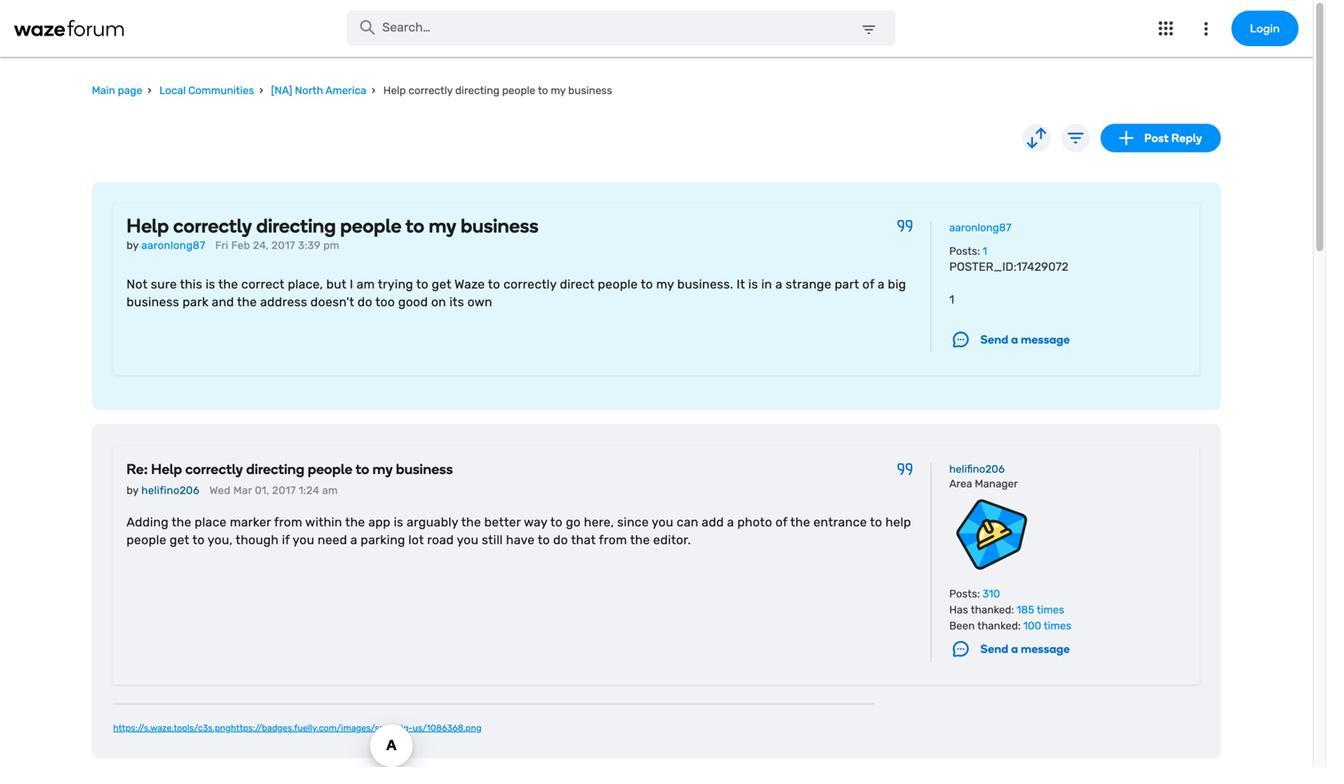 Task type: describe. For each thing, give the bounding box(es) containing it.
re:
[[127, 461, 148, 478]]

business.
[[678, 277, 734, 292]]

correctly inside not sure this is the correct place, but i am trying to get waze to correctly direct people to my business. it is in a strange part of a big business park and the address doesn't do too good on its own
[[504, 277, 557, 292]]

place
[[195, 515, 227, 530]]

communities
[[188, 84, 254, 97]]

too
[[376, 295, 395, 309]]

lot
[[409, 533, 424, 548]]

the down since
[[630, 533, 650, 548]]

https://s.waze.tools/c3s.png
[[113, 723, 231, 734]]

local communities
[[159, 84, 254, 97]]

1:24
[[299, 485, 320, 497]]

add
[[702, 515, 724, 530]]

the left entrance
[[791, 515, 811, 530]]

has thanked:
[[950, 604, 1015, 617]]

re: help correctly directing people to my business link
[[127, 459, 453, 480]]

0 horizontal spatial helifino206
[[141, 485, 200, 497]]

poster_id:17429072
[[950, 260, 1069, 274]]

0 vertical spatial times
[[1037, 604, 1065, 617]]

[na] north america link
[[271, 79, 367, 102]]

24,
[[253, 239, 269, 252]]

posts: 1 poster_id:17429072
[[950, 245, 1069, 274]]

310 link
[[983, 586, 1001, 602]]

app
[[369, 515, 391, 530]]

1 horizontal spatial aaronlong87
[[950, 222, 1012, 234]]

main
[[92, 84, 115, 97]]

main page
[[92, 84, 142, 97]]

correctly up wed
[[185, 461, 243, 478]]

1 vertical spatial directing
[[257, 214, 336, 238]]

re: help correctly directing people to my business
[[127, 461, 453, 478]]

1 horizontal spatial helifino206 link
[[950, 463, 1005, 476]]

local communities link
[[159, 79, 254, 102]]

help
[[886, 515, 912, 530]]

though
[[236, 533, 279, 548]]

big
[[888, 277, 907, 292]]

photo
[[738, 515, 773, 530]]

2 vertical spatial directing
[[246, 461, 305, 478]]

get inside not sure this is the correct place, but i am trying to get waze to correctly direct people to my business. it is in a strange part of a big business park and the address doesn't do too good on its own
[[432, 277, 452, 292]]

help correctly directing people to my business main content
[[92, 124, 1222, 767]]

arguably
[[407, 515, 459, 530]]

north
[[295, 84, 323, 97]]

https://badges.fuelly.com/images/smallsig-
[[231, 723, 413, 734]]

area manager image
[[950, 492, 1035, 577]]

of inside not sure this is the correct place, but i am trying to get waze to correctly direct people to my business. it is in a strange part of a big business park and the address doesn't do too good on its own
[[863, 277, 875, 292]]

that
[[571, 533, 596, 548]]

but
[[327, 277, 347, 292]]

us/1086368.png
[[413, 723, 482, 734]]

0 horizontal spatial aaronlong87
[[141, 239, 205, 252]]

correctly right america
[[409, 84, 453, 97]]

road
[[427, 533, 454, 548]]

fri feb 24, 2017 3:39 pm
[[215, 239, 340, 252]]

reply with quote image for https://s.waze.tools/c3s.png
[[898, 463, 914, 476]]

been thanked:
[[950, 620, 1021, 633]]

2 horizontal spatial is
[[749, 277, 759, 292]]

the left app on the left bottom of the page
[[345, 515, 365, 530]]

here,
[[584, 515, 614, 530]]

strange
[[786, 277, 832, 292]]

[na]
[[271, 84, 292, 97]]

address
[[260, 295, 307, 309]]

main page link
[[92, 79, 142, 102]]

america
[[326, 84, 367, 97]]

pm
[[324, 239, 340, 252]]

adding
[[127, 515, 169, 530]]

people inside adding the place marker from within the app is arguably the better way to go here, since you can add a photo of the entrance to help people get to you, though if you need a parking lot road you still have to do that from the editor.
[[127, 533, 167, 548]]

good
[[398, 295, 428, 309]]

a right "add"
[[728, 515, 735, 530]]

better
[[485, 515, 521, 530]]

https://s.waze.tools/c3s.png link
[[113, 719, 231, 737]]

0 vertical spatial aaronlong87 link
[[950, 222, 1012, 234]]

reply with quote image for aaronlong87
[[898, 220, 914, 232]]

park
[[183, 295, 209, 309]]

by for by helifino206
[[127, 485, 139, 497]]

by aaronlong87
[[127, 239, 205, 252]]

1 vertical spatial helifino206 link
[[141, 485, 200, 497]]

way
[[524, 515, 548, 530]]

go
[[566, 515, 581, 530]]

parking
[[361, 533, 406, 548]]

the down correct
[[237, 295, 257, 309]]

help correctly directing people to my business inside main content
[[127, 214, 539, 238]]

feb
[[231, 239, 250, 252]]

https://s.waze.tools/c3s.png https://badges.fuelly.com/images/smallsig-us/1086368.png
[[113, 723, 482, 734]]

editor.
[[654, 533, 691, 548]]

0 horizontal spatial from
[[274, 515, 303, 530]]

i
[[350, 277, 354, 292]]

place,
[[288, 277, 323, 292]]

own
[[468, 295, 493, 309]]

posts: 310 has thanked: 185 times been thanked: 100 times
[[950, 588, 1072, 633]]

100
[[1024, 620, 1042, 633]]

get inside adding the place marker from within the app is arguably the better way to go here, since you can add a photo of the entrance to help people get to you, though if you need a parking lot road you still have to do that from the editor.
[[170, 533, 190, 548]]

not
[[127, 277, 148, 292]]

within
[[305, 515, 342, 530]]

0 horizontal spatial aaronlong87 link
[[141, 237, 205, 254]]

wed
[[210, 485, 231, 497]]



Task type: vqa. For each thing, say whether or not it's contained in the screenshot.
the 310
yes



Task type: locate. For each thing, give the bounding box(es) containing it.
you up the editor. on the bottom of the page
[[652, 515, 674, 530]]

is right app on the left bottom of the page
[[394, 515, 404, 530]]

310
[[983, 588, 1001, 601]]

0 vertical spatial reply with quote image
[[898, 220, 914, 232]]

0 vertical spatial help correctly directing people to my business
[[381, 84, 613, 97]]

in
[[762, 277, 773, 292]]

1 vertical spatial do
[[554, 533, 568, 548]]

help up by aaronlong87
[[127, 214, 169, 238]]

and
[[212, 295, 234, 309]]

you
[[652, 515, 674, 530], [293, 533, 315, 548], [457, 533, 479, 548]]

1 vertical spatial posts:
[[950, 588, 981, 601]]

3:39
[[298, 239, 321, 252]]

the left better
[[461, 515, 481, 530]]

it
[[737, 277, 746, 292]]

0 vertical spatial 1
[[983, 245, 988, 257]]

2 reply with quote image from the top
[[898, 463, 914, 476]]

0 horizontal spatial you
[[293, 533, 315, 548]]

can
[[677, 515, 699, 530]]

1 horizontal spatial 1
[[983, 245, 988, 257]]

1 vertical spatial 2017
[[272, 485, 296, 497]]

local
[[159, 84, 186, 97]]

0 vertical spatial aaronlong87
[[950, 222, 1012, 234]]

you left still
[[457, 533, 479, 548]]

2017 right 24, at the left of the page
[[272, 239, 295, 252]]

adding the place marker from within the app is arguably the better way to go here, since you can add a photo of the entrance to help people get to you, though if you need a parking lot road you still have to do that from the editor.
[[127, 515, 912, 548]]

0 horizontal spatial of
[[776, 515, 788, 530]]

0 vertical spatial of
[[863, 277, 875, 292]]

marker
[[230, 515, 271, 530]]

posts: left 1 link
[[950, 245, 981, 257]]

business inside not sure this is the correct place, but i am trying to get waze to correctly direct people to my business. it is in a strange part of a big business park and the address doesn't do too good on its own
[[127, 295, 179, 309]]

1 vertical spatial of
[[776, 515, 788, 530]]

1 link
[[983, 243, 988, 259]]

correctly up fri
[[173, 214, 252, 238]]

2 by from the top
[[127, 485, 139, 497]]

0 vertical spatial get
[[432, 277, 452, 292]]

you,
[[208, 533, 233, 548]]

do inside adding the place marker from within the app is arguably the better way to go here, since you can add a photo of the entrance to help people get to you, though if you need a parking lot road you still have to do that from the editor.
[[554, 533, 568, 548]]

help correctly directing people to my business
[[381, 84, 613, 97], [127, 214, 539, 238]]

manager
[[975, 478, 1019, 490]]

you right if
[[293, 533, 315, 548]]

2 horizontal spatial you
[[652, 515, 674, 530]]

my inside not sure this is the correct place, but i am trying to get waze to correctly direct people to my business. it is in a strange part of a big business park and the address doesn't do too good on its own
[[657, 277, 674, 292]]

help right america
[[384, 84, 406, 97]]

area
[[950, 478, 973, 490]]

the
[[218, 277, 238, 292], [237, 295, 257, 309], [172, 515, 192, 530], [345, 515, 365, 530], [461, 515, 481, 530], [791, 515, 811, 530], [630, 533, 650, 548]]

2017 for 1:24
[[272, 485, 296, 497]]

2 vertical spatial help
[[151, 461, 182, 478]]

aaronlong87 up 1 link
[[950, 222, 1012, 234]]

01,
[[255, 485, 270, 497]]

a right in on the top right
[[776, 277, 783, 292]]

a left big
[[878, 277, 885, 292]]

posts: for has thanked:
[[950, 588, 981, 601]]

2017 right 01,
[[272, 485, 296, 497]]

1 posts: from the top
[[950, 245, 981, 257]]

a right need
[[351, 533, 358, 548]]

0 horizontal spatial is
[[206, 277, 215, 292]]

0 vertical spatial from
[[274, 515, 303, 530]]

mar
[[234, 485, 252, 497]]

0 vertical spatial am
[[357, 277, 375, 292]]

1 vertical spatial times
[[1044, 620, 1072, 633]]

185
[[1017, 604, 1035, 617]]

this
[[180, 277, 202, 292]]

do left too
[[358, 295, 373, 309]]

part
[[835, 277, 860, 292]]

still
[[482, 533, 503, 548]]

1 inside posts: 1 poster_id:17429072
[[983, 245, 988, 257]]

its
[[450, 295, 465, 309]]

is
[[206, 277, 215, 292], [749, 277, 759, 292], [394, 515, 404, 530]]

times up 100 times link
[[1037, 604, 1065, 617]]

do down go
[[554, 533, 568, 548]]

0 vertical spatial do
[[358, 295, 373, 309]]

posts: up has thanked:
[[950, 588, 981, 601]]

2 posts: from the top
[[950, 588, 981, 601]]

1 horizontal spatial helifino206
[[950, 463, 1005, 476]]

1 horizontal spatial get
[[432, 277, 452, 292]]

1 horizontal spatial you
[[457, 533, 479, 548]]

0 vertical spatial help
[[384, 84, 406, 97]]

by down re:
[[127, 485, 139, 497]]

helifino206 up the area manager on the right of page
[[950, 463, 1005, 476]]

am
[[357, 277, 375, 292], [322, 485, 338, 497]]

am right i
[[357, 277, 375, 292]]

1 vertical spatial help
[[127, 214, 169, 238]]

a
[[776, 277, 783, 292], [878, 277, 885, 292], [728, 515, 735, 530], [351, 533, 358, 548]]

1 vertical spatial by
[[127, 485, 139, 497]]

aaronlong87 link up sure
[[141, 237, 205, 254]]

since
[[618, 515, 649, 530]]

the left place
[[172, 515, 192, 530]]

1 vertical spatial aaronlong87
[[141, 239, 205, 252]]

0 vertical spatial 2017
[[272, 239, 295, 252]]

am inside not sure this is the correct place, but i am trying to get waze to correctly direct people to my business. it is in a strange part of a big business park and the address doesn't do too good on its own
[[357, 277, 375, 292]]

area manager
[[950, 478, 1019, 490]]

0 horizontal spatial get
[[170, 533, 190, 548]]

https://badges.fuelly.com/images/smallsig-us/1086368.png link
[[231, 719, 482, 737]]

aaronlong87 link
[[950, 222, 1012, 234], [141, 237, 205, 254]]

1 by from the top
[[127, 239, 139, 252]]

on
[[432, 295, 447, 309]]

helifino206
[[950, 463, 1005, 476], [141, 485, 200, 497]]

reply with quote image up help
[[898, 463, 914, 476]]

get up the on
[[432, 277, 452, 292]]

correct
[[241, 277, 285, 292]]

correctly left direct
[[504, 277, 557, 292]]

is right it
[[749, 277, 759, 292]]

1 horizontal spatial from
[[599, 533, 628, 548]]

doesn't
[[311, 295, 355, 309]]

0 horizontal spatial am
[[322, 485, 338, 497]]

helifino206 up adding
[[141, 485, 200, 497]]

1 horizontal spatial am
[[357, 277, 375, 292]]

0 vertical spatial helifino206
[[950, 463, 1005, 476]]

by up not
[[127, 239, 139, 252]]

1 vertical spatial help correctly directing people to my business
[[127, 214, 539, 238]]

get left you,
[[170, 533, 190, 548]]

helifino206 link up the area manager on the right of page
[[950, 463, 1005, 476]]

1 vertical spatial am
[[322, 485, 338, 497]]

of right the part
[[863, 277, 875, 292]]

posts: for poster_id:17429072
[[950, 245, 981, 257]]

of right photo
[[776, 515, 788, 530]]

times
[[1037, 604, 1065, 617], [1044, 620, 1072, 633]]

my
[[551, 84, 566, 97], [429, 214, 457, 238], [657, 277, 674, 292], [373, 461, 393, 478]]

fri
[[215, 239, 229, 252]]

1 vertical spatial aaronlong87 link
[[141, 237, 205, 254]]

[na] north america
[[271, 84, 367, 97]]

from
[[274, 515, 303, 530], [599, 533, 628, 548]]

of
[[863, 277, 875, 292], [776, 515, 788, 530]]

reply with quote image up big
[[898, 220, 914, 232]]

posts: inside posts: 310 has thanked: 185 times been thanked: 100 times
[[950, 588, 981, 601]]

help up by helifino206
[[151, 461, 182, 478]]

have
[[506, 533, 535, 548]]

people
[[502, 84, 536, 97], [340, 214, 402, 238], [598, 277, 638, 292], [308, 461, 353, 478], [127, 533, 167, 548]]

waze
[[455, 277, 485, 292]]

trying
[[378, 277, 414, 292]]

aaronlong87 up sure
[[141, 239, 205, 252]]

directing
[[456, 84, 500, 97], [257, 214, 336, 238], [246, 461, 305, 478]]

do
[[358, 295, 373, 309], [554, 533, 568, 548]]

the up and
[[218, 277, 238, 292]]

0 vertical spatial posts:
[[950, 245, 981, 257]]

from up if
[[274, 515, 303, 530]]

is right this
[[206, 277, 215, 292]]

people inside not sure this is the correct place, but i am trying to get waze to correctly direct people to my business. it is in a strange part of a big business park and the address doesn't do too good on its own
[[598, 277, 638, 292]]

business
[[569, 84, 613, 97], [461, 214, 539, 238], [127, 295, 179, 309], [396, 461, 453, 478]]

by for by aaronlong87
[[127, 239, 139, 252]]

by helifino206
[[127, 485, 200, 497]]

2017 for 3:39
[[272, 239, 295, 252]]

aaronlong87
[[950, 222, 1012, 234], [141, 239, 205, 252]]

0 horizontal spatial do
[[358, 295, 373, 309]]

page
[[118, 84, 142, 97]]

0 vertical spatial helifino206 link
[[950, 463, 1005, 476]]

1 vertical spatial from
[[599, 533, 628, 548]]

posts: inside posts: 1 poster_id:17429072
[[950, 245, 981, 257]]

times down 185 times link
[[1044, 620, 1072, 633]]

direct
[[560, 277, 595, 292]]

185 times link
[[1017, 602, 1065, 618]]

1 vertical spatial reply with quote image
[[898, 463, 914, 476]]

100 times link
[[1024, 618, 1072, 634]]

1 vertical spatial helifino206
[[141, 485, 200, 497]]

am right 1:24 on the bottom of the page
[[322, 485, 338, 497]]

0 horizontal spatial helifino206 link
[[141, 485, 200, 497]]

helifino206 link up adding
[[141, 485, 200, 497]]

is inside adding the place marker from within the app is arguably the better way to go here, since you can add a photo of the entrance to help people get to you, though if you need a parking lot road you still have to do that from the editor.
[[394, 515, 404, 530]]

1 vertical spatial get
[[170, 533, 190, 548]]

1 horizontal spatial do
[[554, 533, 568, 548]]

0 vertical spatial directing
[[456, 84, 500, 97]]

1
[[983, 245, 988, 257], [950, 292, 955, 307]]

0 horizontal spatial 1
[[950, 292, 955, 307]]

1 vertical spatial 1
[[950, 292, 955, 307]]

1 horizontal spatial is
[[394, 515, 404, 530]]

do inside not sure this is the correct place, but i am trying to get waze to correctly direct people to my business. it is in a strange part of a big business park and the address doesn't do too good on its own
[[358, 295, 373, 309]]

aaronlong87 link up 1 link
[[950, 222, 1012, 234]]

sure
[[151, 277, 177, 292]]

1 reply with quote image from the top
[[898, 220, 914, 232]]

1 down poster_id:17429072
[[950, 292, 955, 307]]

1 horizontal spatial aaronlong87 link
[[950, 222, 1012, 234]]

helifino206 link
[[950, 463, 1005, 476], [141, 485, 200, 497]]

entrance
[[814, 515, 868, 530]]

reply with quote image
[[898, 220, 914, 232], [898, 463, 914, 476]]

not sure this is the correct place, but i am trying to get waze to correctly direct people to my business. it is in a strange part of a big business park and the address doesn't do too good on its own
[[127, 277, 907, 309]]

1 up poster_id:17429072
[[983, 245, 988, 257]]

0 vertical spatial by
[[127, 239, 139, 252]]

from down here,
[[599, 533, 628, 548]]

need
[[318, 533, 347, 548]]

of inside adding the place marker from within the app is arguably the better way to go here, since you can add a photo of the entrance to help people get to you, though if you need a parking lot road you still have to do that from the editor.
[[776, 515, 788, 530]]

wed mar 01, 2017 1:24 am
[[210, 485, 338, 497]]

if
[[282, 533, 290, 548]]

1 horizontal spatial of
[[863, 277, 875, 292]]

posts:
[[950, 245, 981, 257], [950, 588, 981, 601]]



